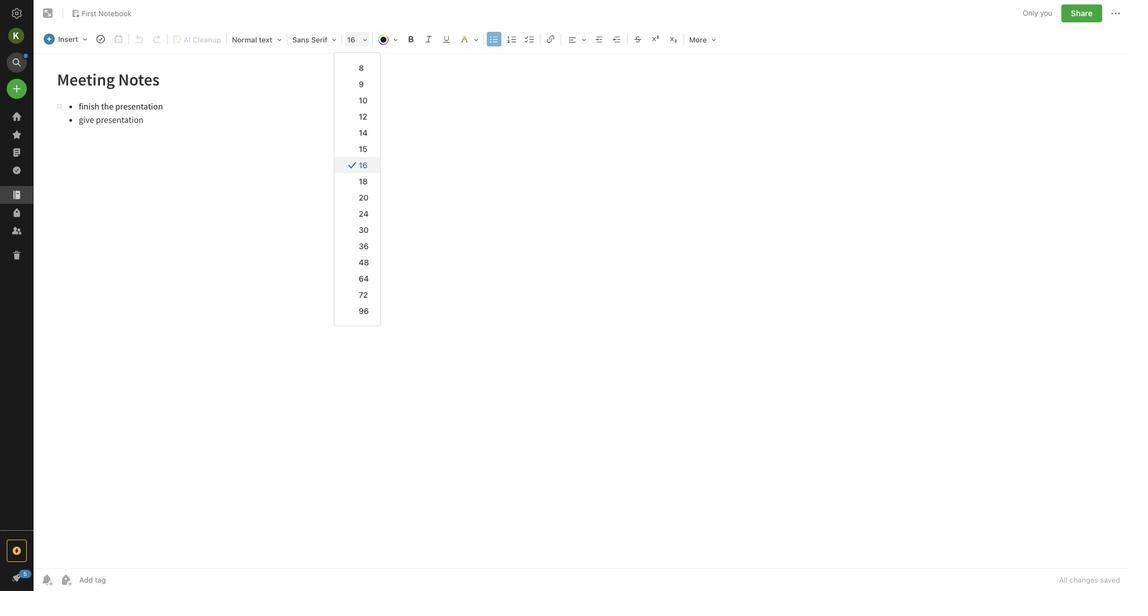 Task type: vqa. For each thing, say whether or not it's contained in the screenshot.
Indent image
yes



Task type: describe. For each thing, give the bounding box(es) containing it.
add a reminder image
[[40, 574, 54, 587]]

16 link
[[334, 157, 380, 173]]

12
[[359, 112, 367, 121]]

sans serif
[[292, 35, 328, 44]]

More actions field
[[1109, 4, 1123, 22]]

normal text
[[232, 35, 272, 44]]

dropdown list menu
[[334, 60, 380, 319]]

96 link
[[334, 303, 380, 319]]

Font size field
[[343, 31, 371, 48]]

first notebook button
[[68, 6, 135, 21]]

serif
[[311, 35, 328, 44]]

9 link
[[334, 76, 380, 92]]

italic image
[[421, 31, 437, 47]]

20
[[359, 193, 369, 202]]

Insert field
[[41, 31, 91, 47]]

checklist image
[[522, 31, 538, 47]]

More field
[[685, 31, 720, 48]]

notebook
[[98, 9, 132, 18]]

all changes saved
[[1059, 576, 1120, 585]]

note window element
[[34, 0, 1129, 592]]

14
[[359, 128, 368, 138]]

18 link
[[334, 173, 380, 190]]

Alignment field
[[562, 31, 590, 48]]

more
[[689, 35, 707, 44]]

Help and Learning task checklist field
[[0, 569, 34, 587]]

Highlight field
[[456, 31, 482, 48]]

16 menu item
[[334, 157, 380, 173]]

72
[[359, 290, 368, 300]]

insert
[[58, 35, 78, 44]]

64
[[359, 274, 369, 283]]

subscript image
[[666, 31, 681, 47]]

saved
[[1101, 576, 1120, 585]]

8
[[359, 63, 364, 73]]

Account field
[[0, 25, 34, 47]]

changes
[[1070, 576, 1099, 585]]

72 link
[[334, 287, 380, 303]]

15 link
[[334, 141, 380, 157]]

expand note image
[[41, 7, 55, 20]]

16 inside "link"
[[359, 160, 368, 170]]

only
[[1023, 9, 1038, 17]]

settings image
[[10, 7, 23, 20]]

Add tag field
[[78, 575, 162, 585]]

share
[[1071, 8, 1093, 18]]

indent image
[[591, 31, 607, 47]]

36 link
[[334, 238, 380, 254]]

first
[[82, 9, 96, 18]]

all
[[1059, 576, 1068, 585]]

30 link
[[334, 222, 380, 238]]

24
[[359, 209, 369, 219]]

insert link image
[[543, 31, 558, 47]]

click to expand image
[[29, 571, 37, 584]]

10 link
[[334, 92, 380, 108]]

first notebook
[[82, 9, 132, 18]]

normal
[[232, 35, 257, 44]]

Font family field
[[288, 31, 340, 48]]



Task type: locate. For each thing, give the bounding box(es) containing it.
bold image
[[403, 31, 419, 47]]

24 link
[[334, 206, 380, 222]]

add tag image
[[59, 574, 73, 587]]

18
[[359, 177, 368, 186]]

outdent image
[[609, 31, 625, 47]]

10
[[359, 96, 368, 105]]

9
[[359, 79, 364, 89]]

0 horizontal spatial 16
[[347, 35, 355, 44]]

Note Editor text field
[[34, 54, 1129, 569]]

36
[[359, 242, 369, 251]]

more actions image
[[1109, 7, 1123, 20]]

30
[[359, 225, 369, 235]]

96
[[359, 306, 369, 316]]

48 link
[[334, 254, 380, 271]]

20 link
[[334, 190, 380, 206]]

0 vertical spatial 16
[[347, 35, 355, 44]]

16
[[347, 35, 355, 44], [359, 160, 368, 170]]

sans
[[292, 35, 309, 44]]

1 vertical spatial 16
[[359, 160, 368, 170]]

you
[[1040, 9, 1053, 17]]

5
[[23, 571, 27, 578]]

task image
[[93, 31, 108, 47]]

15
[[359, 144, 367, 154]]

Font color field
[[374, 31, 402, 48]]

8 9 10
[[359, 63, 368, 105]]

14 link
[[334, 125, 380, 141]]

tree
[[0, 108, 34, 530]]

12 link
[[334, 108, 380, 125]]

numbered list image
[[504, 31, 520, 47]]

64 link
[[334, 271, 380, 287]]

upgrade image
[[10, 545, 23, 558]]

16 up "18" in the top of the page
[[359, 160, 368, 170]]

only you
[[1023, 9, 1053, 17]]

account image
[[8, 28, 24, 44]]

Heading level field
[[228, 31, 286, 48]]

16 inside font size field
[[347, 35, 355, 44]]

16 up '8' link
[[347, 35, 355, 44]]

share button
[[1062, 4, 1102, 22]]

superscript image
[[648, 31, 664, 47]]

home image
[[10, 110, 23, 124]]

text
[[259, 35, 272, 44]]

48
[[359, 258, 369, 267]]

8 link
[[334, 60, 380, 76]]

underline image
[[439, 31, 455, 47]]

strikethrough image
[[630, 31, 646, 47]]

1 horizontal spatial 16
[[359, 160, 368, 170]]

bulleted list image
[[486, 31, 502, 47]]



